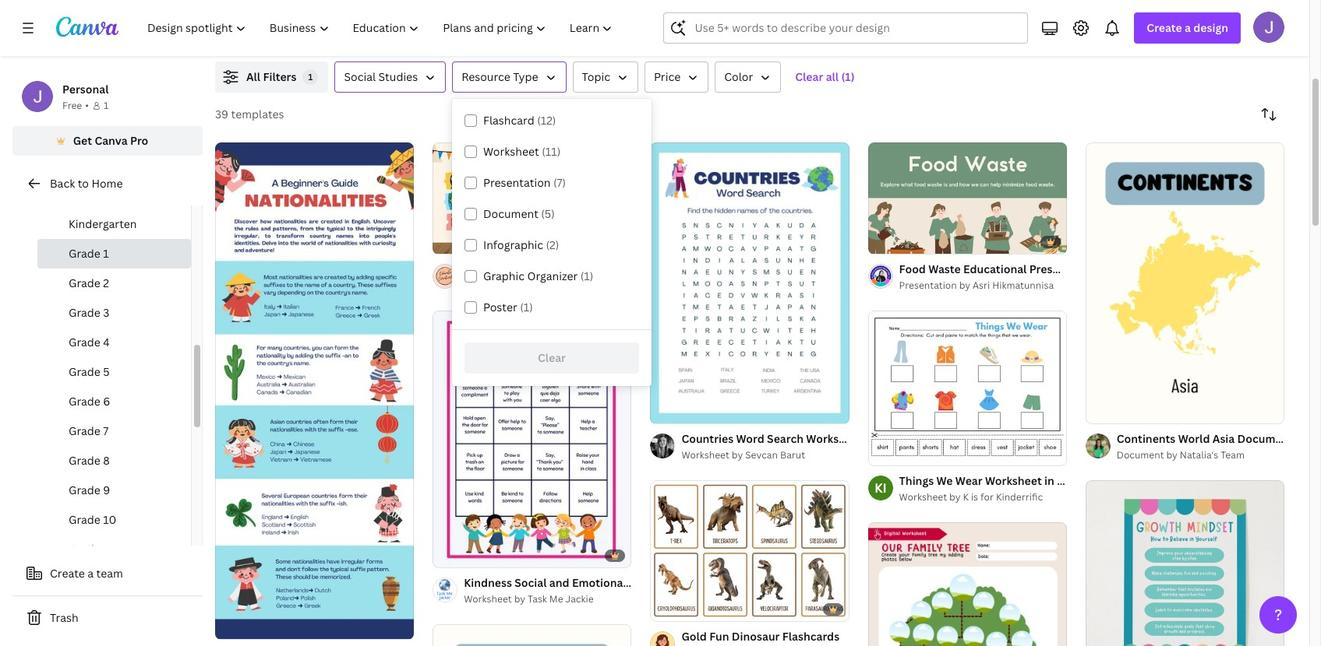 Task type: describe. For each thing, give the bounding box(es) containing it.
educate
[[537, 279, 574, 292]]

flashcards
[[782, 630, 840, 645]]

(12)
[[537, 113, 556, 128]]

in inside things we wear worksheet in colorful illustrative style worksheet by k is for kinderrific
[[1044, 474, 1054, 489]]

grade 6
[[69, 394, 110, 409]]

by for worksheet by task me jackie
[[514, 593, 525, 607]]

create for create a design
[[1147, 20, 1182, 35]]

word
[[736, 432, 764, 447]]

presentation by educate creatively link
[[464, 278, 632, 294]]

grade for grade 1
[[69, 246, 100, 261]]

of for worksheet by sevcan barut
[[668, 405, 677, 417]]

presentation for presentation by educate creatively
[[464, 279, 522, 292]]

things we wear worksheet in colorful illustrative style link
[[899, 473, 1191, 490]]

trash link
[[12, 603, 203, 634]]

team
[[96, 567, 123, 581]]

worksheet inside "link"
[[464, 593, 512, 607]]

food waste educational presentation in beige green illustrative style image
[[868, 142, 1067, 254]]

flashcard
[[483, 113, 534, 128]]

gold fun dinosaur flashcards image
[[650, 481, 849, 622]]

fun inside "countries word search worksheet blue in cute fun style worksheet by sevcan barut"
[[932, 432, 952, 447]]

grade 9 link
[[37, 476, 191, 506]]

ki link
[[868, 476, 893, 501]]

grade 11 link
[[37, 535, 191, 565]]

1 of 10
[[879, 235, 907, 247]]

school
[[90, 187, 125, 202]]

by for presentation by educate creatively
[[524, 279, 535, 292]]

kindergarten link
[[37, 210, 191, 239]]

community helpers educational  presentation in colorful fun style image
[[433, 142, 632, 254]]

a for design
[[1185, 20, 1191, 35]]

type
[[513, 69, 538, 84]]

presentation by educate creatively
[[464, 279, 622, 292]]

topic
[[582, 69, 610, 84]]

style inside "countries word search worksheet blue in cute fun style worksheet by sevcan barut"
[[955, 432, 982, 447]]

free
[[62, 99, 82, 112]]

of for presentation by asri hikmatunnisa
[[885, 235, 894, 247]]

clear for clear all (1)
[[795, 69, 823, 84]]

design
[[1194, 20, 1228, 35]]

clear all (1) button
[[787, 62, 862, 93]]

all
[[826, 69, 839, 84]]

worksheet by task me jackie link
[[464, 593, 632, 608]]

in inside "countries word search worksheet blue in cute fun style worksheet by sevcan barut"
[[892, 432, 902, 447]]

resource type
[[462, 69, 538, 84]]

5
[[103, 365, 110, 380]]

price
[[654, 69, 681, 84]]

canva
[[95, 133, 128, 148]]

create a team
[[50, 567, 123, 581]]

poster (1)
[[483, 300, 533, 315]]

1 of 2 for countries word search worksheet blue in cute fun style image
[[661, 405, 683, 417]]

create a design
[[1147, 20, 1228, 35]]

2 for 2nd 1 of 2 'link' from the top of the page
[[679, 603, 683, 615]]

Search search field
[[695, 13, 1018, 43]]

wear
[[955, 474, 983, 489]]

worksheet by k is for kinderrific link
[[899, 490, 1067, 506]]

for
[[981, 491, 994, 504]]

11
[[103, 542, 115, 557]]

document by natalia's team link
[[1117, 448, 1284, 464]]

templates
[[231, 107, 284, 122]]

grade 7 link
[[37, 417, 191, 447]]

k is for kinderrific element
[[868, 476, 893, 501]]

topic button
[[573, 62, 638, 93]]

free •
[[62, 99, 89, 112]]

grade 3
[[69, 306, 109, 320]]

resource
[[462, 69, 510, 84]]

grade 10 link
[[37, 506, 191, 535]]

worksheet (11)
[[483, 144, 561, 159]]

dinosaur
[[732, 630, 780, 645]]

1 of 10 link
[[868, 142, 1067, 254]]

1 horizontal spatial 10
[[896, 235, 907, 247]]

39 templates
[[215, 107, 284, 122]]

Sort by button
[[1253, 99, 1284, 130]]

sevcan
[[745, 449, 778, 462]]

create a design button
[[1134, 12, 1241, 44]]

8
[[103, 454, 110, 468]]

kindness social and emotional learning interactive group worksheet  in colorful simple  style image
[[433, 311, 632, 568]]

(5)
[[541, 207, 555, 221]]

worksheet down "things"
[[899, 491, 947, 504]]

create a team button
[[12, 559, 203, 590]]

2 inside grade 2 'link'
[[103, 276, 109, 291]]

blue
[[865, 432, 890, 447]]

grade for grade 5
[[69, 365, 100, 380]]

social studies button
[[335, 62, 446, 93]]

team
[[1221, 449, 1245, 462]]

natalia's
[[1180, 449, 1218, 462]]

k is for kinderrific image
[[868, 476, 893, 501]]

(7)
[[553, 175, 566, 190]]

1 vertical spatial 10
[[103, 513, 116, 528]]

filters
[[263, 69, 297, 84]]

clear all (1)
[[795, 69, 855, 84]]

gold fun dinosaur flashcards
[[682, 630, 840, 645]]

grade 11
[[69, 542, 115, 557]]

1 of 2 for gold fun dinosaur flashcards image
[[661, 603, 683, 615]]

pro
[[130, 133, 148, 148]]

presentation up document (5)
[[483, 175, 551, 190]]

to
[[78, 176, 89, 191]]

top level navigation element
[[137, 12, 626, 44]]

2 for 2nd 1 of 2 'link' from the bottom
[[679, 405, 683, 417]]

grade 8 link
[[37, 447, 191, 476]]

asri
[[973, 279, 990, 292]]

(1) for graphic organizer (1)
[[580, 269, 593, 284]]

grade 2 link
[[37, 269, 191, 299]]

1 inside 1 filter options selected element
[[308, 71, 313, 83]]

barut
[[780, 449, 805, 462]]

grade for grade 4
[[69, 335, 100, 350]]

grade for grade 7
[[69, 424, 100, 439]]

grade for grade 9
[[69, 483, 100, 498]]

social studies
[[344, 69, 418, 84]]

presentation (7)
[[483, 175, 566, 190]]

organizer
[[527, 269, 578, 284]]

by for presentation by asri hikmatunnisa
[[959, 279, 970, 292]]

1 filter options selected element
[[303, 69, 318, 85]]

grade 9
[[69, 483, 110, 498]]

1 1 of 2 link from the top
[[650, 143, 849, 424]]

style inside things we wear worksheet in colorful illustrative style worksheet by k is for kinderrific
[[1163, 474, 1191, 489]]



Task type: vqa. For each thing, say whether or not it's contained in the screenshot.


Task type: locate. For each thing, give the bounding box(es) containing it.
grade inside 'grade 8' "link"
[[69, 454, 100, 468]]

create down grade 11
[[50, 567, 85, 581]]

0 horizontal spatial document
[[483, 207, 538, 221]]

0 vertical spatial 10
[[896, 235, 907, 247]]

1 vertical spatial in
[[1044, 474, 1054, 489]]

1 vertical spatial 1 of 2
[[661, 603, 683, 615]]

grade left 7
[[69, 424, 100, 439]]

hikmatunnisa
[[992, 279, 1054, 292]]

0 horizontal spatial a
[[88, 567, 94, 581]]

grade left 6
[[69, 394, 100, 409]]

presentation up poster
[[464, 279, 522, 292]]

document up infographic
[[483, 207, 538, 221]]

poster
[[483, 300, 517, 315]]

pre-school link
[[37, 180, 191, 210]]

9 grade from the top
[[69, 483, 100, 498]]

grade inside grade 5 link
[[69, 365, 100, 380]]

get canva pro button
[[12, 126, 203, 156]]

gold
[[682, 630, 707, 645]]

by left the task
[[514, 593, 525, 607]]

1 vertical spatial document
[[1117, 449, 1164, 462]]

color button
[[715, 62, 781, 93]]

6 grade from the top
[[69, 394, 100, 409]]

0 vertical spatial document
[[483, 207, 538, 221]]

fun right gold
[[709, 630, 729, 645]]

0 horizontal spatial fun
[[709, 630, 729, 645]]

None search field
[[664, 12, 1028, 44]]

grade inside grade 11 link
[[69, 542, 100, 557]]

grade left 8
[[69, 454, 100, 468]]

1 vertical spatial clear
[[538, 351, 566, 366]]

(1) right poster
[[520, 300, 533, 315]]

1
[[308, 71, 313, 83], [104, 99, 109, 112], [879, 235, 883, 247], [103, 246, 109, 261], [661, 405, 666, 417], [661, 603, 666, 615]]

grade for grade 10
[[69, 513, 100, 528]]

trash
[[50, 611, 78, 626]]

color
[[724, 69, 753, 84]]

studies
[[378, 69, 418, 84]]

continents world asia document in yellow blue white illustrative style image
[[1086, 143, 1284, 424]]

(1)
[[841, 69, 855, 84], [580, 269, 593, 284], [520, 300, 533, 315]]

by left educate
[[524, 279, 535, 292]]

0 vertical spatial in
[[892, 432, 902, 447]]

(1) inside button
[[841, 69, 855, 84]]

2
[[103, 276, 109, 291], [679, 405, 683, 417], [679, 603, 683, 615]]

by down word
[[732, 449, 743, 462]]

grade left "4"
[[69, 335, 100, 350]]

3 grade from the top
[[69, 306, 100, 320]]

things we wear worksheet in colorful illustrative style image
[[868, 312, 1067, 465]]

2 up gold
[[679, 603, 683, 615]]

jackie
[[565, 593, 594, 607]]

create
[[1147, 20, 1182, 35], [50, 567, 85, 581]]

grade down grade 9
[[69, 513, 100, 528]]

grade for grade 8
[[69, 454, 100, 468]]

by
[[524, 279, 535, 292], [959, 279, 970, 292], [732, 449, 743, 462], [1166, 449, 1178, 462], [949, 491, 961, 504], [514, 593, 525, 607]]

kindergarten
[[69, 217, 137, 231]]

get
[[73, 133, 92, 148]]

1 of 2
[[661, 405, 683, 417], [661, 603, 683, 615]]

flashcard (12)
[[483, 113, 556, 128]]

1 of 2 up countries
[[661, 405, 683, 417]]

0 vertical spatial clear
[[795, 69, 823, 84]]

8 grade from the top
[[69, 454, 100, 468]]

grade for grade 2
[[69, 276, 100, 291]]

clear button
[[465, 343, 639, 374]]

0 horizontal spatial in
[[892, 432, 902, 447]]

we
[[936, 474, 953, 489]]

document for document (5)
[[483, 207, 538, 221]]

2 vertical spatial (1)
[[520, 300, 533, 315]]

grade for grade 11
[[69, 542, 100, 557]]

grade 4 link
[[37, 328, 191, 358]]

grade up create a team
[[69, 542, 100, 557]]

worksheet by task me jackie
[[464, 593, 594, 607]]

nationalities infographic in white blue cute fun style image
[[215, 143, 414, 640]]

a
[[1185, 20, 1191, 35], [88, 567, 94, 581]]

1 grade from the top
[[69, 246, 100, 261]]

1 vertical spatial (1)
[[580, 269, 593, 284]]

infographic (2)
[[483, 238, 559, 253]]

grade down grade 1
[[69, 276, 100, 291]]

clear inside clear button
[[538, 351, 566, 366]]

(1) for clear all (1)
[[841, 69, 855, 84]]

(1) right educate
[[580, 269, 593, 284]]

growth mindset education poster in colorful graphic style image
[[1086, 481, 1284, 647]]

1 horizontal spatial in
[[1044, 474, 1054, 489]]

1 horizontal spatial a
[[1185, 20, 1191, 35]]

a inside button
[[88, 567, 94, 581]]

0 vertical spatial of
[[885, 235, 894, 247]]

cute
[[905, 432, 930, 447]]

1 vertical spatial style
[[1163, 474, 1191, 489]]

worksheet down countries
[[682, 449, 729, 462]]

gold fun dinosaur flashcards link
[[682, 629, 840, 646]]

0 vertical spatial 1 of 2
[[661, 405, 683, 417]]

style down document by natalia's team
[[1163, 474, 1191, 489]]

presentation by asri hikmatunnisa link
[[899, 278, 1067, 294]]

grade 5 link
[[37, 358, 191, 387]]

graphic organizer (1)
[[483, 269, 593, 284]]

7
[[103, 424, 109, 439]]

1 vertical spatial 2
[[679, 405, 683, 417]]

all filters
[[246, 69, 297, 84]]

1 horizontal spatial clear
[[795, 69, 823, 84]]

2 vertical spatial of
[[668, 603, 677, 615]]

grade 1
[[69, 246, 109, 261]]

social
[[344, 69, 376, 84]]

worksheet up kinderrific
[[985, 474, 1042, 489]]

2 horizontal spatial (1)
[[841, 69, 855, 84]]

grade for grade 6
[[69, 394, 100, 409]]

worksheet left the blue
[[806, 432, 863, 447]]

fun
[[932, 432, 952, 447], [709, 630, 729, 645]]

0 horizontal spatial clear
[[538, 351, 566, 366]]

39
[[215, 107, 228, 122]]

jacob simon image
[[1253, 12, 1284, 43]]

2 up countries
[[679, 405, 683, 417]]

1 horizontal spatial create
[[1147, 20, 1182, 35]]

1 horizontal spatial (1)
[[580, 269, 593, 284]]

by for document by natalia's team
[[1166, 449, 1178, 462]]

by inside "countries word search worksheet blue in cute fun style worksheet by sevcan barut"
[[732, 449, 743, 462]]

infographic
[[483, 238, 543, 253]]

grade for grade 3
[[69, 306, 100, 320]]

grade inside grade 10 link
[[69, 513, 100, 528]]

create left the design
[[1147, 20, 1182, 35]]

0 horizontal spatial create
[[50, 567, 85, 581]]

countries word search worksheet blue in cute fun style image
[[650, 143, 849, 424]]

a left team
[[88, 567, 94, 581]]

0 vertical spatial 2
[[103, 276, 109, 291]]

by left asri in the top of the page
[[959, 279, 970, 292]]

countries word search worksheet blue in cute fun style worksheet by sevcan barut
[[682, 432, 982, 462]]

1 vertical spatial fun
[[709, 630, 729, 645]]

things
[[899, 474, 934, 489]]

resource type button
[[452, 62, 566, 93]]

2 grade from the top
[[69, 276, 100, 291]]

countries
[[682, 432, 734, 447]]

worksheet left the task
[[464, 593, 512, 607]]

0 vertical spatial 1 of 2 link
[[650, 143, 849, 424]]

is
[[971, 491, 978, 504]]

fun right "cute" on the right bottom of page
[[932, 432, 952, 447]]

grade 2
[[69, 276, 109, 291]]

graphic
[[483, 269, 525, 284]]

1 vertical spatial 1 of 2 link
[[650, 481, 849, 622]]

get canva pro
[[73, 133, 148, 148]]

5 grade from the top
[[69, 365, 100, 380]]

presentation by asri hikmatunnisa
[[899, 279, 1054, 292]]

by left 'k'
[[949, 491, 961, 504]]

document
[[483, 207, 538, 221], [1117, 449, 1164, 462]]

0 horizontal spatial 10
[[103, 513, 116, 528]]

6
[[103, 394, 110, 409]]

presentation left asri in the top of the page
[[899, 279, 957, 292]]

clear left all
[[795, 69, 823, 84]]

a inside dropdown button
[[1185, 20, 1191, 35]]

worksheet down the 'flashcard'
[[483, 144, 539, 159]]

10 grade from the top
[[69, 513, 100, 528]]

2 vertical spatial 2
[[679, 603, 683, 615]]

back to home
[[50, 176, 123, 191]]

0 horizontal spatial (1)
[[520, 300, 533, 315]]

0 vertical spatial fun
[[932, 432, 952, 447]]

0 horizontal spatial style
[[955, 432, 982, 447]]

in right the blue
[[892, 432, 902, 447]]

document up illustrative
[[1117, 449, 1164, 462]]

worksheet by sevcan barut link
[[682, 448, 849, 464]]

document inside 'link'
[[1117, 449, 1164, 462]]

grade left 3
[[69, 306, 100, 320]]

clear down presentation by educate creatively link
[[538, 351, 566, 366]]

1 vertical spatial a
[[88, 567, 94, 581]]

create inside button
[[50, 567, 85, 581]]

2 up 3
[[103, 276, 109, 291]]

grade left 9
[[69, 483, 100, 498]]

1 of 2 up gold
[[661, 603, 683, 615]]

11 grade from the top
[[69, 542, 100, 557]]

grade left 5
[[69, 365, 100, 380]]

4
[[103, 335, 110, 350]]

kinderrific
[[996, 491, 1043, 504]]

social studies our family tree digital worksheet in cream green simple minimalist style image
[[868, 523, 1067, 647]]

10
[[896, 235, 907, 247], [103, 513, 116, 528]]

clear inside clear all (1) button
[[795, 69, 823, 84]]

in left colorful
[[1044, 474, 1054, 489]]

style
[[955, 432, 982, 447], [1163, 474, 1191, 489]]

clear for clear
[[538, 351, 566, 366]]

grade inside grade 7 link
[[69, 424, 100, 439]]

1 vertical spatial of
[[668, 405, 677, 417]]

colorful
[[1057, 474, 1101, 489]]

pre-
[[69, 187, 90, 202]]

2 1 of 2 from the top
[[661, 603, 683, 615]]

create inside dropdown button
[[1147, 20, 1182, 35]]

document for document by natalia's team
[[1117, 449, 1164, 462]]

0 vertical spatial a
[[1185, 20, 1191, 35]]

7 grade from the top
[[69, 424, 100, 439]]

continents world europe document in green blue white illustrative style image
[[433, 625, 632, 647]]

1 horizontal spatial style
[[1163, 474, 1191, 489]]

2 1 of 2 link from the top
[[650, 481, 849, 622]]

(2)
[[546, 238, 559, 253]]

grade inside "grade 4" link
[[69, 335, 100, 350]]

home
[[91, 176, 123, 191]]

9
[[103, 483, 110, 498]]

by inside things we wear worksheet in colorful illustrative style worksheet by k is for kinderrific
[[949, 491, 961, 504]]

back
[[50, 176, 75, 191]]

pre-school
[[69, 187, 125, 202]]

clear
[[795, 69, 823, 84], [538, 351, 566, 366]]

1 vertical spatial create
[[50, 567, 85, 581]]

grade 10
[[69, 513, 116, 528]]

1 horizontal spatial document
[[1117, 449, 1164, 462]]

personal
[[62, 82, 109, 97]]

grade up grade 2
[[69, 246, 100, 261]]

create for create a team
[[50, 567, 85, 581]]

•
[[85, 99, 89, 112]]

a for team
[[88, 567, 94, 581]]

grade 4
[[69, 335, 110, 350]]

presentation for presentation by asri hikmatunnisa
[[899, 279, 957, 292]]

k
[[963, 491, 969, 504]]

1 inside 1 of 10 link
[[879, 235, 883, 247]]

4 grade from the top
[[69, 335, 100, 350]]

price button
[[645, 62, 709, 93]]

grade inside grade 3 link
[[69, 306, 100, 320]]

(1) right all
[[841, 69, 855, 84]]

grade 6 link
[[37, 387, 191, 417]]

document (5)
[[483, 207, 555, 221]]

0 vertical spatial create
[[1147, 20, 1182, 35]]

0 vertical spatial style
[[955, 432, 982, 447]]

by inside "link"
[[514, 593, 525, 607]]

1 horizontal spatial fun
[[932, 432, 952, 447]]

1 1 of 2 from the top
[[661, 405, 683, 417]]

by left natalia's
[[1166, 449, 1178, 462]]

a left the design
[[1185, 20, 1191, 35]]

style up wear
[[955, 432, 982, 447]]

0 vertical spatial (1)
[[841, 69, 855, 84]]

grade
[[69, 246, 100, 261], [69, 276, 100, 291], [69, 306, 100, 320], [69, 335, 100, 350], [69, 365, 100, 380], [69, 394, 100, 409], [69, 424, 100, 439], [69, 454, 100, 468], [69, 483, 100, 498], [69, 513, 100, 528], [69, 542, 100, 557]]

grade inside grade 2 'link'
[[69, 276, 100, 291]]

of
[[885, 235, 894, 247], [668, 405, 677, 417], [668, 603, 677, 615]]

by inside 'link'
[[1166, 449, 1178, 462]]



